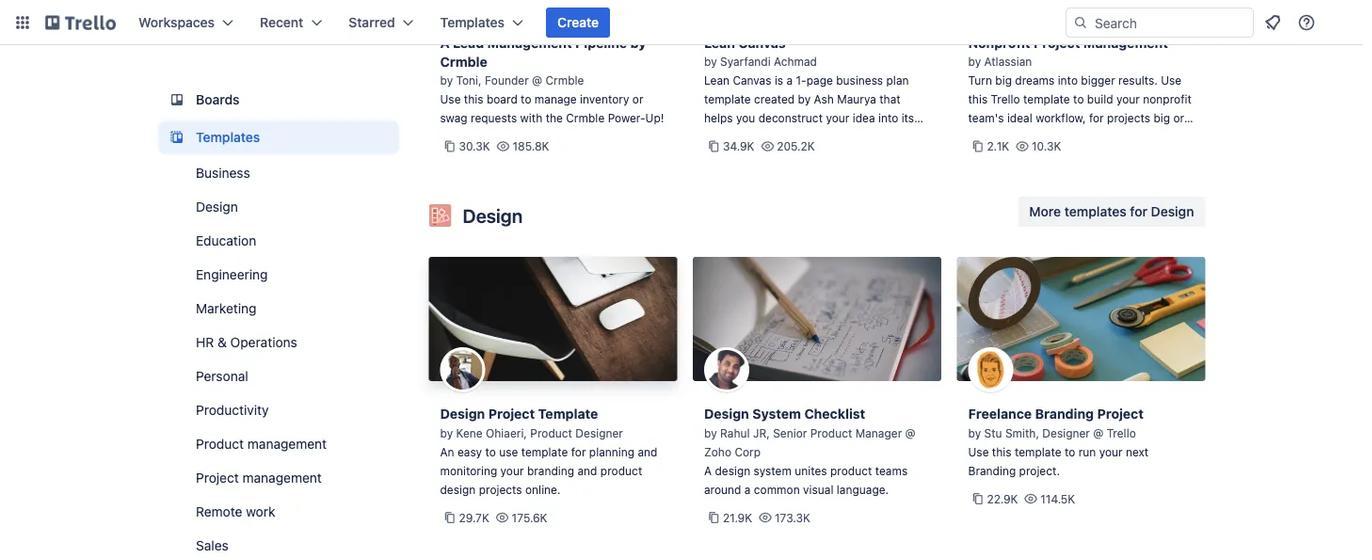 Task type: locate. For each thing, give the bounding box(es) containing it.
2 vertical spatial for
[[571, 445, 586, 459]]

2 management from the left
[[1084, 35, 1168, 50]]

0 vertical spatial trello
[[991, 93, 1020, 106]]

1 product from the left
[[601, 464, 642, 477]]

0 vertical spatial into
[[1058, 74, 1078, 87]]

management down productivity link
[[247, 436, 326, 452]]

0 vertical spatial or
[[633, 93, 644, 106]]

this inside nonprofit project management by atlassian turn big dreams into bigger results. use this trello template to build your nonprofit team's ideal workflow, for projects big or small.
[[968, 93, 988, 106]]

use
[[499, 445, 518, 459]]

lead
[[453, 35, 484, 50]]

nonprofit
[[1143, 93, 1192, 106]]

@ up manage
[[532, 74, 542, 87]]

management up results.
[[1084, 35, 1168, 50]]

0 vertical spatial for
[[1089, 112, 1104, 125]]

template inside nonprofit project management by atlassian turn big dreams into bigger results. use this trello template to build your nonprofit team's ideal workflow, for projects big or small.
[[1023, 93, 1070, 106]]

design down monitoring
[[440, 483, 476, 496]]

your down ash
[[826, 112, 850, 125]]

jr,
[[753, 427, 770, 440]]

easy
[[458, 445, 482, 459]]

nonprofit
[[968, 35, 1030, 50]]

2 horizontal spatial product
[[810, 427, 852, 440]]

syarfandi
[[720, 55, 771, 68]]

design right design icon
[[463, 204, 523, 226]]

open information menu image
[[1297, 13, 1316, 32]]

22.9k
[[987, 492, 1018, 506]]

up!
[[646, 112, 664, 125]]

1 vertical spatial canvas
[[733, 74, 772, 87]]

to inside nonprofit project management by atlassian turn big dreams into bigger results. use this trello template to build your nonprofit team's ideal workflow, for projects big or small.
[[1073, 93, 1084, 106]]

project up "next"
[[1097, 406, 1144, 422]]

stu smith, designer @ trello image
[[968, 347, 1014, 393]]

1 vertical spatial for
[[1130, 204, 1148, 219]]

trello inside freelance branding project by stu smith, designer @ trello use this template to run your next branding project.
[[1107, 427, 1136, 440]]

primary element
[[0, 0, 1363, 45]]

a inside design system checklist by rahul jr, senior product manager @ zoho corp a design system unites product teams around a common visual language.
[[745, 483, 751, 496]]

achmad
[[774, 55, 817, 68]]

use
[[1161, 74, 1182, 87], [440, 93, 461, 106], [968, 445, 989, 459]]

1 horizontal spatial this
[[968, 93, 988, 106]]

or up 'power-'
[[633, 93, 644, 106]]

and right planning
[[638, 445, 658, 459]]

management inside a lead management pipeline by crmble by toni, founder @ crmble use this board to manage inventory or swag requests with the crmble power-up!
[[487, 35, 572, 50]]

1 vertical spatial templates
[[195, 129, 260, 145]]

you
[[736, 112, 755, 125]]

management inside "link"
[[247, 436, 326, 452]]

team's
[[968, 112, 1004, 125]]

design up kene
[[440, 406, 485, 422]]

to left build
[[1073, 93, 1084, 106]]

1 horizontal spatial templates
[[440, 15, 505, 30]]

engineering
[[195, 267, 267, 282]]

use for a lead management pipeline by crmble
[[440, 93, 461, 106]]

templates button
[[429, 8, 535, 38]]

template down dreams
[[1023, 93, 1070, 106]]

2 designer from the left
[[1043, 427, 1090, 440]]

designer
[[576, 427, 623, 440], [1043, 427, 1090, 440]]

2 horizontal spatial for
[[1130, 204, 1148, 219]]

for inside button
[[1130, 204, 1148, 219]]

1 vertical spatial management
[[242, 470, 321, 486]]

template up branding
[[521, 445, 568, 459]]

0 vertical spatial design
[[715, 464, 751, 477]]

@ inside design system checklist by rahul jr, senior product manager @ zoho corp a design system unites product teams around a common visual language.
[[905, 427, 916, 440]]

inventory
[[580, 93, 629, 106]]

0 vertical spatial lean
[[704, 35, 735, 50]]

your down use on the bottom left of the page
[[500, 464, 524, 477]]

this inside freelance branding project by stu smith, designer @ trello use this template to run your next branding project.
[[992, 445, 1012, 459]]

template board image
[[165, 126, 188, 149]]

corp
[[735, 445, 761, 459]]

a right "around"
[[745, 483, 751, 496]]

for
[[1089, 112, 1104, 125], [1130, 204, 1148, 219], [571, 445, 586, 459]]

key
[[704, 130, 723, 144]]

0 horizontal spatial product
[[601, 464, 642, 477]]

0 vertical spatial a
[[787, 74, 793, 87]]

branding
[[1035, 406, 1094, 422], [968, 464, 1016, 477]]

project down search icon
[[1034, 35, 1080, 50]]

0 horizontal spatial for
[[571, 445, 586, 459]]

1 horizontal spatial product
[[830, 464, 872, 477]]

1 horizontal spatial or
[[1174, 112, 1185, 125]]

1 horizontal spatial projects
[[1107, 112, 1151, 125]]

0 horizontal spatial and
[[578, 464, 597, 477]]

manager
[[856, 427, 902, 440]]

2 product from the left
[[830, 464, 872, 477]]

@ up the run
[[1093, 427, 1104, 440]]

for right templates
[[1130, 204, 1148, 219]]

swag
[[440, 112, 468, 125]]

remote work
[[195, 504, 275, 520]]

project up remote
[[195, 470, 238, 486]]

sales
[[195, 538, 228, 554]]

into left bigger
[[1058, 74, 1078, 87]]

a down the zoho at the right
[[704, 464, 712, 477]]

1 horizontal spatial for
[[1089, 112, 1104, 125]]

0 horizontal spatial designer
[[576, 427, 623, 440]]

big down nonprofit
[[1154, 112, 1170, 125]]

design inside design project template by kene ohiaeri, product designer an easy to use template for planning and monitoring your branding and product design projects online.
[[440, 406, 485, 422]]

by up the "an" at the left of page
[[440, 427, 453, 440]]

to left use on the bottom left of the page
[[485, 445, 496, 459]]

personal
[[195, 369, 248, 384]]

management
[[487, 35, 572, 50], [1084, 35, 1168, 50]]

template up helps
[[704, 93, 751, 106]]

1 vertical spatial or
[[1174, 112, 1185, 125]]

a right the is
[[787, 74, 793, 87]]

into down that
[[878, 112, 898, 125]]

starred button
[[337, 8, 425, 38]]

operations
[[230, 335, 297, 350]]

to
[[521, 93, 531, 106], [1073, 93, 1084, 106], [485, 445, 496, 459], [1065, 445, 1075, 459]]

by up the zoho at the right
[[704, 427, 717, 440]]

design inside design project template by kene ohiaeri, product designer an easy to use template for planning and monitoring your branding and product design projects online.
[[440, 483, 476, 496]]

management down product management "link"
[[242, 470, 321, 486]]

for left planning
[[571, 445, 586, 459]]

this inside a lead management pipeline by crmble by toni, founder @ crmble use this board to manage inventory or swag requests with the crmble power-up!
[[464, 93, 483, 106]]

or down nonprofit
[[1174, 112, 1185, 125]]

starred
[[349, 15, 395, 30]]

ohiaeri,
[[486, 427, 527, 440]]

monitoring
[[440, 464, 497, 477]]

1 horizontal spatial use
[[968, 445, 989, 459]]

common
[[754, 483, 800, 496]]

teams
[[875, 464, 908, 477]]

design up rahul
[[704, 406, 749, 422]]

product
[[601, 464, 642, 477], [830, 464, 872, 477]]

0 horizontal spatial or
[[633, 93, 644, 106]]

0 vertical spatial and
[[638, 445, 658, 459]]

to inside design project template by kene ohiaeri, product designer an easy to use template for planning and monitoring your branding and product design projects online.
[[485, 445, 496, 459]]

productivity
[[195, 402, 268, 418]]

1 horizontal spatial product
[[530, 427, 572, 440]]

design project template by kene ohiaeri, product designer an easy to use template for planning and monitoring your branding and product design projects online.
[[440, 406, 658, 496]]

unites
[[795, 464, 827, 477]]

1 vertical spatial use
[[440, 93, 461, 106]]

project inside freelance branding project by stu smith, designer @ trello use this template to run your next branding project.
[[1097, 406, 1144, 422]]

your inside design project template by kene ohiaeri, product designer an easy to use template for planning and monitoring your branding and product design projects online.
[[500, 464, 524, 477]]

product down template
[[530, 427, 572, 440]]

build
[[1087, 93, 1113, 106]]

0 vertical spatial big
[[995, 74, 1012, 87]]

product inside design project template by kene ohiaeri, product designer an easy to use template for planning and monitoring your branding and product design projects online.
[[530, 427, 572, 440]]

canvas up the syarfandi
[[738, 35, 786, 50]]

dreams
[[1015, 74, 1055, 87]]

design icon image
[[429, 204, 451, 227]]

2 horizontal spatial @
[[1093, 427, 1104, 440]]

1 vertical spatial branding
[[968, 464, 1016, 477]]

your down results.
[[1117, 93, 1140, 106]]

0 horizontal spatial management
[[487, 35, 572, 50]]

1 horizontal spatial design
[[715, 464, 751, 477]]

results.
[[1119, 74, 1158, 87]]

use up swag
[[440, 93, 461, 106]]

product down productivity at the left bottom of page
[[195, 436, 243, 452]]

boards
[[195, 92, 239, 107]]

designer up the run
[[1043, 427, 1090, 440]]

project
[[1034, 35, 1080, 50], [488, 406, 535, 422], [1097, 406, 1144, 422], [195, 470, 238, 486]]

1 horizontal spatial a
[[704, 464, 712, 477]]

management for project management
[[242, 470, 321, 486]]

0 vertical spatial management
[[247, 436, 326, 452]]

around
[[704, 483, 741, 496]]

this down turn
[[968, 93, 988, 106]]

1 horizontal spatial and
[[638, 445, 658, 459]]

branding up 22.9k
[[968, 464, 1016, 477]]

design down business
[[195, 199, 238, 215]]

big down the atlassian
[[995, 74, 1012, 87]]

your inside freelance branding project by stu smith, designer @ trello use this template to run your next branding project.
[[1099, 445, 1123, 459]]

0 vertical spatial a
[[440, 35, 450, 50]]

0 horizontal spatial trello
[[991, 93, 1020, 106]]

by left stu
[[968, 427, 981, 440]]

crmble up manage
[[546, 74, 584, 87]]

canvas down the syarfandi
[[733, 74, 772, 87]]

system
[[752, 406, 801, 422]]

into inside "lean canvas by syarfandi achmad lean canvas is a 1-page business plan template created by ash maurya that helps you deconstruct your idea into its key assumptions."
[[878, 112, 898, 125]]

template up project.
[[1015, 445, 1062, 459]]

crmble down inventory
[[566, 112, 605, 125]]

0 vertical spatial use
[[1161, 74, 1182, 87]]

designer inside freelance branding project by stu smith, designer @ trello use this template to run your next branding project.
[[1043, 427, 1090, 440]]

this for crmble
[[464, 93, 483, 106]]

a inside a lead management pipeline by crmble by toni, founder @ crmble use this board to manage inventory or swag requests with the crmble power-up!
[[440, 35, 450, 50]]

1 horizontal spatial branding
[[1035, 406, 1094, 422]]

0 vertical spatial projects
[[1107, 112, 1151, 125]]

manage
[[535, 93, 577, 106]]

canvas
[[738, 35, 786, 50], [733, 74, 772, 87]]

for down build
[[1089, 112, 1104, 125]]

product up language.
[[830, 464, 872, 477]]

this down toni,
[[464, 93, 483, 106]]

management for product management
[[247, 436, 326, 452]]

a left lead
[[440, 35, 450, 50]]

1 vertical spatial projects
[[479, 483, 522, 496]]

1 vertical spatial lean
[[704, 74, 730, 87]]

1 horizontal spatial designer
[[1043, 427, 1090, 440]]

by inside design system checklist by rahul jr, senior product manager @ zoho corp a design system unites product teams around a common visual language.
[[704, 427, 717, 440]]

this
[[464, 93, 483, 106], [968, 93, 988, 106], [992, 445, 1012, 459]]

crmble down lead
[[440, 54, 488, 69]]

2 horizontal spatial this
[[992, 445, 1012, 459]]

1 vertical spatial and
[[578, 464, 597, 477]]

a lead management pipeline by crmble by toni, founder @ crmble use this board to manage inventory or swag requests with the crmble power-up!
[[440, 35, 664, 125]]

this down stu
[[992, 445, 1012, 459]]

1 vertical spatial trello
[[1107, 427, 1136, 440]]

projects
[[1107, 112, 1151, 125], [479, 483, 522, 496]]

templates up lead
[[440, 15, 505, 30]]

29.7k
[[459, 511, 489, 524]]

project up ohiaeri, at the left bottom of the page
[[488, 406, 535, 422]]

founder
[[485, 74, 529, 87]]

templates
[[440, 15, 505, 30], [195, 129, 260, 145]]

0 horizontal spatial big
[[995, 74, 1012, 87]]

lean down the syarfandi
[[704, 74, 730, 87]]

1 vertical spatial a
[[745, 483, 751, 496]]

@ for management
[[532, 74, 542, 87]]

board
[[487, 93, 518, 106]]

lean
[[704, 35, 735, 50], [704, 74, 730, 87]]

small.
[[968, 130, 999, 144]]

product down planning
[[601, 464, 642, 477]]

management inside nonprofit project management by atlassian turn big dreams into bigger results. use this trello template to build your nonprofit team's ideal workflow, for projects big or small.
[[1084, 35, 1168, 50]]

system
[[754, 464, 792, 477]]

product down checklist
[[810, 427, 852, 440]]

to up 'with'
[[521, 93, 531, 106]]

your right the run
[[1099, 445, 1123, 459]]

use inside nonprofit project management by atlassian turn big dreams into bigger results. use this trello template to build your nonprofit team's ideal workflow, for projects big or small.
[[1161, 74, 1182, 87]]

branding up the run
[[1035, 406, 1094, 422]]

2 vertical spatial use
[[968, 445, 989, 459]]

by inside freelance branding project by stu smith, designer @ trello use this template to run your next branding project.
[[968, 427, 981, 440]]

use up nonprofit
[[1161, 74, 1182, 87]]

1 vertical spatial big
[[1154, 112, 1170, 125]]

1 vertical spatial into
[[878, 112, 898, 125]]

board image
[[165, 89, 188, 111]]

1 vertical spatial design
[[440, 483, 476, 496]]

0 horizontal spatial @
[[532, 74, 542, 87]]

helps
[[704, 112, 733, 125]]

business
[[195, 165, 250, 181]]

more templates for design
[[1029, 204, 1194, 219]]

2 horizontal spatial use
[[1161, 74, 1182, 87]]

1 management from the left
[[487, 35, 572, 50]]

boards link
[[158, 83, 399, 117]]

trello up ideal
[[991, 93, 1020, 106]]

0 horizontal spatial design
[[440, 483, 476, 496]]

1 vertical spatial a
[[704, 464, 712, 477]]

your inside nonprofit project management by atlassian turn big dreams into bigger results. use this trello template to build your nonprofit team's ideal workflow, for projects big or small.
[[1117, 93, 1140, 106]]

1 vertical spatial crmble
[[546, 74, 584, 87]]

projects down build
[[1107, 112, 1151, 125]]

0 notifications image
[[1262, 11, 1284, 34]]

1 horizontal spatial into
[[1058, 74, 1078, 87]]

use inside a lead management pipeline by crmble by toni, founder @ crmble use this board to manage inventory or swag requests with the crmble power-up!
[[440, 93, 461, 106]]

maurya
[[837, 93, 876, 106]]

lean up the syarfandi
[[704, 35, 735, 50]]

0 horizontal spatial templates
[[195, 129, 260, 145]]

@ inside a lead management pipeline by crmble by toni, founder @ crmble use this board to manage inventory or swag requests with the crmble power-up!
[[532, 74, 542, 87]]

0 horizontal spatial this
[[464, 93, 483, 106]]

by up turn
[[968, 55, 981, 68]]

design right templates
[[1151, 204, 1194, 219]]

created
[[754, 93, 795, 106]]

or inside nonprofit project management by atlassian turn big dreams into bigger results. use this trello template to build your nonprofit team's ideal workflow, for projects big or small.
[[1174, 112, 1185, 125]]

1 horizontal spatial a
[[787, 74, 793, 87]]

product inside design system checklist by rahul jr, senior product manager @ zoho corp a design system unites product teams around a common visual language.
[[810, 427, 852, 440]]

173.3k
[[775, 511, 811, 524]]

a inside "lean canvas by syarfandi achmad lean canvas is a 1-page business plan template created by ash maurya that helps you deconstruct your idea into its key assumptions."
[[787, 74, 793, 87]]

for inside design project template by kene ohiaeri, product designer an easy to use template for planning and monitoring your branding and product design projects online.
[[571, 445, 586, 459]]

0 horizontal spatial a
[[745, 483, 751, 496]]

@
[[532, 74, 542, 87], [905, 427, 916, 440], [1093, 427, 1104, 440]]

0 horizontal spatial branding
[[968, 464, 1016, 477]]

1 horizontal spatial @
[[905, 427, 916, 440]]

management up the founder
[[487, 35, 572, 50]]

1-
[[796, 74, 807, 87]]

205.2k
[[777, 140, 815, 153]]

1 designer from the left
[[576, 427, 623, 440]]

trello up "next"
[[1107, 427, 1136, 440]]

0 vertical spatial templates
[[440, 15, 505, 30]]

is
[[775, 74, 783, 87]]

1 horizontal spatial management
[[1084, 35, 1168, 50]]

designer up planning
[[576, 427, 623, 440]]

projects inside nonprofit project management by atlassian turn big dreams into bigger results. use this trello template to build your nonprofit team's ideal workflow, for projects big or small.
[[1107, 112, 1151, 125]]

and down planning
[[578, 464, 597, 477]]

use down stu
[[968, 445, 989, 459]]

185.8k
[[513, 140, 549, 153]]

ideal
[[1007, 112, 1033, 125]]

0 horizontal spatial use
[[440, 93, 461, 106]]

design up "around"
[[715, 464, 751, 477]]

0 horizontal spatial projects
[[479, 483, 522, 496]]

templates up business
[[195, 129, 260, 145]]

@ right manager
[[905, 427, 916, 440]]

0 horizontal spatial product
[[195, 436, 243, 452]]

a
[[787, 74, 793, 87], [745, 483, 751, 496]]

0 vertical spatial branding
[[1035, 406, 1094, 422]]

template inside "lean canvas by syarfandi achmad lean canvas is a 1-page business plan template created by ash maurya that helps you deconstruct your idea into its key assumptions."
[[704, 93, 751, 106]]

1 horizontal spatial trello
[[1107, 427, 1136, 440]]

project.
[[1019, 464, 1060, 477]]

175.6k
[[512, 511, 548, 524]]

0 horizontal spatial a
[[440, 35, 450, 50]]

projects down monitoring
[[479, 483, 522, 496]]

0 horizontal spatial into
[[878, 112, 898, 125]]

to left the run
[[1065, 445, 1075, 459]]



Task type: vqa. For each thing, say whether or not it's contained in the screenshot.
"Design" in Design link
yes



Task type: describe. For each thing, give the bounding box(es) containing it.
templates inside popup button
[[440, 15, 505, 30]]

an
[[440, 445, 454, 459]]

by left toni,
[[440, 74, 453, 87]]

template inside design project template by kene ohiaeri, product designer an easy to use template for planning and monitoring your branding and product design projects online.
[[521, 445, 568, 459]]

template
[[538, 406, 598, 422]]

hr & operations
[[195, 335, 297, 350]]

project inside design project template by kene ohiaeri, product designer an easy to use template for planning and monitoring your branding and product design projects online.
[[488, 406, 535, 422]]

hr & operations link
[[158, 328, 399, 358]]

project inside project management link
[[195, 470, 238, 486]]

work
[[246, 504, 275, 520]]

34.9k
[[723, 140, 755, 153]]

stu
[[984, 427, 1002, 440]]

@ for checklist
[[905, 427, 916, 440]]

marketing link
[[158, 294, 399, 324]]

rahul jr, senior product manager @ zoho corp image
[[704, 347, 749, 393]]

back to home image
[[45, 8, 116, 38]]

sales link
[[158, 531, 399, 558]]

next
[[1126, 445, 1149, 459]]

2 vertical spatial crmble
[[566, 112, 605, 125]]

by down 1-
[[798, 93, 811, 106]]

use for nonprofit project management
[[1161, 74, 1182, 87]]

visual
[[803, 483, 834, 496]]

hr
[[195, 335, 213, 350]]

2 lean from the top
[[704, 74, 730, 87]]

remote work link
[[158, 497, 399, 527]]

by inside design project template by kene ohiaeri, product designer an easy to use template for planning and monitoring your branding and product design projects online.
[[440, 427, 453, 440]]

design link
[[158, 192, 399, 222]]

template inside freelance branding project by stu smith, designer @ trello use this template to run your next branding project.
[[1015, 445, 1062, 459]]

1 lean from the top
[[704, 35, 735, 50]]

atlassian
[[984, 55, 1032, 68]]

@ inside freelance branding project by stu smith, designer @ trello use this template to run your next branding project.
[[1093, 427, 1104, 440]]

apple lee (applelee29) image
[[1329, 11, 1352, 34]]

search image
[[1073, 15, 1088, 30]]

ash
[[814, 93, 834, 106]]

10.3k
[[1032, 140, 1061, 153]]

assumptions.
[[726, 130, 796, 144]]

smith,
[[1005, 427, 1039, 440]]

into inside nonprofit project management by atlassian turn big dreams into bigger results. use this trello template to build your nonprofit team's ideal workflow, for projects big or small.
[[1058, 74, 1078, 87]]

projects inside design project template by kene ohiaeri, product designer an easy to use template for planning and monitoring your branding and product design projects online.
[[479, 483, 522, 496]]

requests
[[471, 112, 517, 125]]

use inside freelance branding project by stu smith, designer @ trello use this template to run your next branding project.
[[968, 445, 989, 459]]

idea
[[853, 112, 875, 125]]

&
[[217, 335, 226, 350]]

your inside "lean canvas by syarfandi achmad lean canvas is a 1-page business plan template created by ash maurya that helps you deconstruct your idea into its key assumptions."
[[826, 112, 850, 125]]

this for turn
[[968, 93, 988, 106]]

design inside button
[[1151, 204, 1194, 219]]

to inside freelance branding project by stu smith, designer @ trello use this template to run your next branding project.
[[1065, 445, 1075, 459]]

power-
[[608, 112, 646, 125]]

design system checklist by rahul jr, senior product manager @ zoho corp a design system unites product teams around a common visual language.
[[704, 406, 916, 496]]

plan
[[886, 74, 909, 87]]

recent button
[[249, 8, 334, 38]]

project inside nonprofit project management by atlassian turn big dreams into bigger results. use this trello template to build your nonprofit team's ideal workflow, for projects big or small.
[[1034, 35, 1080, 50]]

by inside nonprofit project management by atlassian turn big dreams into bigger results. use this trello template to build your nonprofit team's ideal workflow, for projects big or small.
[[968, 55, 981, 68]]

planning
[[589, 445, 635, 459]]

more
[[1029, 204, 1061, 219]]

checklist
[[804, 406, 865, 422]]

deconstruct
[[759, 112, 823, 125]]

nonprofit project management by atlassian turn big dreams into bigger results. use this trello template to build your nonprofit team's ideal workflow, for projects big or small.
[[968, 35, 1192, 144]]

product inside design system checklist by rahul jr, senior product manager @ zoho corp a design system unites product teams around a common visual language.
[[830, 464, 872, 477]]

0 vertical spatial crmble
[[440, 54, 488, 69]]

by right pipeline
[[630, 35, 646, 50]]

to inside a lead management pipeline by crmble by toni, founder @ crmble use this board to manage inventory or swag requests with the crmble power-up!
[[521, 93, 531, 106]]

education
[[195, 233, 256, 249]]

education link
[[158, 226, 399, 256]]

2.1k
[[987, 140, 1010, 153]]

engineering link
[[158, 260, 399, 290]]

for inside nonprofit project management by atlassian turn big dreams into bigger results. use this trello template to build your nonprofit team's ideal workflow, for projects big or small.
[[1089, 112, 1104, 125]]

workspaces
[[138, 15, 215, 30]]

online.
[[525, 483, 561, 496]]

114.5k
[[1041, 492, 1075, 506]]

21.9k
[[723, 511, 752, 524]]

turn
[[968, 74, 992, 87]]

management for project
[[1084, 35, 1168, 50]]

30.3k
[[459, 140, 490, 153]]

business
[[836, 74, 883, 87]]

marketing
[[195, 301, 256, 316]]

remote
[[195, 504, 242, 520]]

product management
[[195, 436, 326, 452]]

design inside design system checklist by rahul jr, senior product manager @ zoho corp a design system unites product teams around a common visual language.
[[704, 406, 749, 422]]

create
[[557, 15, 599, 30]]

by left the syarfandi
[[704, 55, 717, 68]]

productivity link
[[158, 395, 399, 426]]

workspaces button
[[127, 8, 245, 38]]

that
[[880, 93, 901, 106]]

project management link
[[158, 463, 399, 493]]

product inside "link"
[[195, 436, 243, 452]]

product inside design project template by kene ohiaeri, product designer an easy to use template for planning and monitoring your branding and product design projects online.
[[601, 464, 642, 477]]

branding
[[527, 464, 574, 477]]

pipeline
[[575, 35, 627, 50]]

freelance branding project by stu smith, designer @ trello use this template to run your next branding project.
[[968, 406, 1149, 477]]

management for lead
[[487, 35, 572, 50]]

templates
[[1065, 204, 1127, 219]]

product management link
[[158, 429, 399, 459]]

recent
[[260, 15, 303, 30]]

or inside a lead management pipeline by crmble by toni, founder @ crmble use this board to manage inventory or swag requests with the crmble power-up!
[[633, 93, 644, 106]]

zoho
[[704, 445, 732, 459]]

designer inside design project template by kene ohiaeri, product designer an easy to use template for planning and monitoring your branding and product design projects online.
[[576, 427, 623, 440]]

lean canvas by syarfandi achmad lean canvas is a 1-page business plan template created by ash maurya that helps you deconstruct your idea into its key assumptions.
[[704, 35, 914, 144]]

business link
[[158, 158, 399, 188]]

rahul
[[720, 427, 750, 440]]

bigger
[[1081, 74, 1115, 87]]

0 vertical spatial canvas
[[738, 35, 786, 50]]

language.
[[837, 483, 889, 496]]

templates link
[[158, 121, 399, 154]]

kene ohiaeri, product designer image
[[440, 347, 485, 393]]

with
[[520, 112, 543, 125]]

create button
[[546, 8, 610, 38]]

design inside design system checklist by rahul jr, senior product manager @ zoho corp a design system unites product teams around a common visual language.
[[715, 464, 751, 477]]

kene
[[456, 427, 483, 440]]

the
[[546, 112, 563, 125]]

1 horizontal spatial big
[[1154, 112, 1170, 125]]

a inside design system checklist by rahul jr, senior product manager @ zoho corp a design system unites product teams around a common visual language.
[[704, 464, 712, 477]]

trello inside nonprofit project management by atlassian turn big dreams into bigger results. use this trello template to build your nonprofit team's ideal workflow, for projects big or small.
[[991, 93, 1020, 106]]

freelance
[[968, 406, 1032, 422]]

Search field
[[1088, 8, 1253, 37]]

senior
[[773, 427, 807, 440]]



